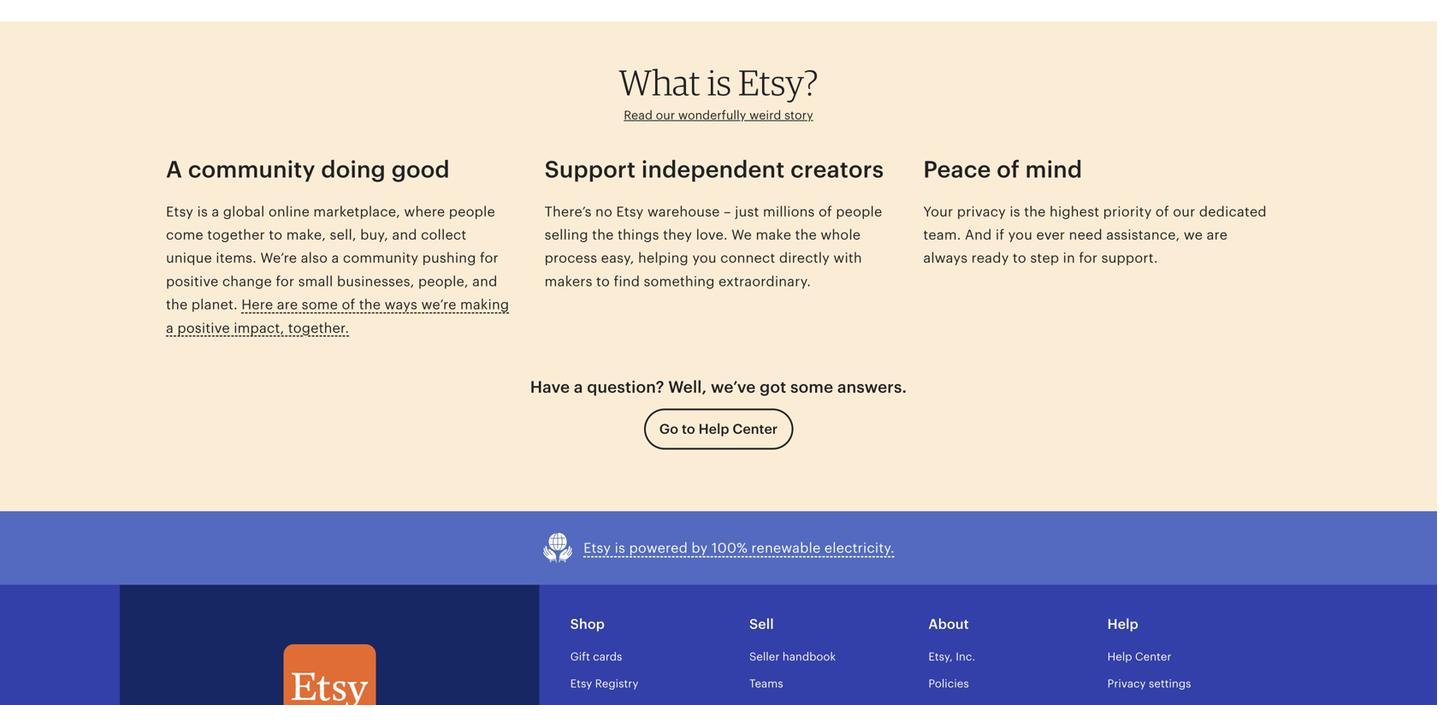 Task type: locate. For each thing, give the bounding box(es) containing it.
positive
[[166, 274, 219, 289], [177, 320, 230, 336]]

a down unique
[[166, 320, 174, 336]]

positive down unique
[[166, 274, 219, 289]]

a left global
[[212, 204, 219, 219]]

for right pushing
[[480, 250, 499, 266]]

etsy inside button
[[584, 540, 611, 556]]

is inside what is etsy? read our wonderfully weird story
[[708, 61, 732, 103]]

global
[[223, 204, 265, 219]]

etsy,
[[929, 650, 953, 663]]

got
[[760, 378, 787, 396]]

0 horizontal spatial some
[[302, 297, 338, 312]]

0 horizontal spatial you
[[693, 250, 717, 266]]

0 horizontal spatial center
[[733, 422, 778, 437]]

0 vertical spatial some
[[302, 297, 338, 312]]

0 horizontal spatial are
[[277, 297, 298, 312]]

to
[[269, 227, 283, 243], [1013, 250, 1027, 266], [596, 274, 610, 289], [682, 422, 695, 437]]

peace
[[924, 156, 991, 183]]

2 horizontal spatial for
[[1079, 250, 1098, 266]]

etsy for etsy is powered by 100% renewable electricity.
[[584, 540, 611, 556]]

help for help center
[[1108, 650, 1133, 663]]

community up global
[[188, 156, 316, 183]]

etsy up come at left top
[[166, 204, 194, 219]]

are right the here at the left
[[277, 297, 298, 312]]

center down the "got"
[[733, 422, 778, 437]]

your privacy is the highest priority of our dedicated team. and if you ever need assistance,             we are always ready to step in for support.
[[924, 204, 1267, 266]]

of up whole
[[819, 204, 833, 219]]

for inside your privacy is the highest priority of our dedicated team. and if you ever need assistance,             we are always ready to step in for support.
[[1079, 250, 1098, 266]]

etsy, inc. link
[[929, 650, 976, 663]]

0 vertical spatial center
[[733, 422, 778, 437]]

0 vertical spatial positive
[[166, 274, 219, 289]]

renewable
[[752, 540, 821, 556]]

people inside etsy is a global online marketplace, where people come together to make, sell, buy, and collect unique items. we're also a community pushing for positive change for small businesses, people, and the planet.
[[449, 204, 495, 219]]

some
[[302, 297, 338, 312], [791, 378, 834, 396]]

and up making
[[473, 274, 498, 289]]

for right in
[[1079, 250, 1098, 266]]

2 people from the left
[[836, 204, 883, 219]]

1 horizontal spatial some
[[791, 378, 834, 396]]

etsy inside etsy is a global online marketplace, where people come together to make, sell, buy, and collect unique items. we're also a community pushing for positive change for small businesses, people, and the planet.
[[166, 204, 194, 219]]

is up come at left top
[[197, 204, 208, 219]]

shop
[[570, 617, 605, 632]]

we're
[[260, 250, 297, 266]]

support.
[[1102, 250, 1158, 266]]

0 horizontal spatial community
[[188, 156, 316, 183]]

of down businesses,
[[342, 297, 355, 312]]

positive inside etsy is a global online marketplace, where people come together to make, sell, buy, and collect unique items. we're also a community pushing for positive change for small businesses, people, and the planet.
[[166, 274, 219, 289]]

some up the together.
[[302, 297, 338, 312]]

100%
[[712, 540, 748, 556]]

are right we
[[1207, 227, 1228, 243]]

community
[[188, 156, 316, 183], [343, 250, 419, 266]]

our up we
[[1173, 204, 1196, 219]]

and
[[392, 227, 417, 243], [473, 274, 498, 289]]

is for etsy?
[[708, 61, 732, 103]]

our inside your privacy is the highest priority of our dedicated team. and if you ever need assistance,             we are always ready to step in for support.
[[1173, 204, 1196, 219]]

of inside there's no etsy warehouse – just millions of people selling the things they love. we make the             whole process easy, helping you connect directly with makers to find something extraordinary.
[[819, 204, 833, 219]]

1 horizontal spatial people
[[836, 204, 883, 219]]

some right the "got"
[[791, 378, 834, 396]]

help down have a question? well, we've got some answers.
[[699, 422, 730, 437]]

here
[[242, 297, 273, 312]]

of
[[997, 156, 1020, 183], [819, 204, 833, 219], [1156, 204, 1170, 219], [342, 297, 355, 312]]

–
[[724, 204, 731, 219]]

is
[[708, 61, 732, 103], [197, 204, 208, 219], [1010, 204, 1021, 219], [615, 540, 626, 556]]

for for a community doing good
[[480, 250, 499, 266]]

etsy registry
[[570, 677, 639, 690]]

and right buy,
[[392, 227, 417, 243]]

impact,
[[234, 320, 284, 336]]

gift cards link
[[570, 650, 622, 663]]

about
[[929, 617, 969, 632]]

read our wonderfully weird story link
[[624, 108, 814, 122]]

etsy
[[166, 204, 194, 219], [616, 204, 644, 219], [584, 540, 611, 556], [570, 677, 592, 690]]

center up the privacy settings link
[[1136, 650, 1172, 663]]

0 vertical spatial are
[[1207, 227, 1228, 243]]

is right privacy
[[1010, 204, 1021, 219]]

1 horizontal spatial community
[[343, 250, 419, 266]]

1 horizontal spatial and
[[473, 274, 498, 289]]

etsy up things
[[616, 204, 644, 219]]

0 vertical spatial and
[[392, 227, 417, 243]]

is inside button
[[615, 540, 626, 556]]

1 vertical spatial some
[[791, 378, 834, 396]]

helping
[[638, 250, 689, 266]]

1 horizontal spatial for
[[480, 250, 499, 266]]

weird
[[750, 108, 781, 122]]

the down businesses,
[[359, 297, 381, 312]]

etsy is powered by 100% renewable electricity. button
[[543, 532, 895, 564]]

0 vertical spatial you
[[1009, 227, 1033, 243]]

etsy registry link
[[570, 677, 639, 690]]

1 people from the left
[[449, 204, 495, 219]]

connect
[[721, 250, 776, 266]]

1 vertical spatial help
[[1108, 617, 1139, 632]]

to inside your privacy is the highest priority of our dedicated team. and if you ever need assistance,             we are always ready to step in for support.
[[1013, 250, 1027, 266]]

for
[[480, 250, 499, 266], [1079, 250, 1098, 266], [276, 274, 295, 289]]

1 horizontal spatial are
[[1207, 227, 1228, 243]]

highest
[[1050, 204, 1100, 219]]

to left find
[[596, 274, 610, 289]]

a
[[212, 204, 219, 219], [332, 250, 339, 266], [166, 320, 174, 336], [574, 378, 583, 396]]

dedicated
[[1200, 204, 1267, 219]]

whole
[[821, 227, 861, 243]]

privacy settings
[[1108, 677, 1192, 690]]

is inside your privacy is the highest priority of our dedicated team. and if you ever need assistance,             we are always ready to step in for support.
[[1010, 204, 1021, 219]]

1 vertical spatial positive
[[177, 320, 230, 336]]

items.
[[216, 250, 257, 266]]

together
[[207, 227, 265, 243]]

our right "read"
[[656, 108, 675, 122]]

you right if on the top
[[1009, 227, 1033, 243]]

is up read our wonderfully weird story link
[[708, 61, 732, 103]]

of up "assistance,"
[[1156, 204, 1170, 219]]

etsy down gift
[[570, 677, 592, 690]]

2 vertical spatial help
[[1108, 650, 1133, 663]]

makers
[[545, 274, 593, 289]]

etsy for etsy registry
[[570, 677, 592, 690]]

also
[[301, 250, 328, 266]]

1 vertical spatial community
[[343, 250, 419, 266]]

sell,
[[330, 227, 357, 243]]

1 vertical spatial center
[[1136, 650, 1172, 663]]

there's
[[545, 204, 592, 219]]

1 vertical spatial our
[[1173, 204, 1196, 219]]

the
[[1024, 204, 1046, 219], [592, 227, 614, 243], [795, 227, 817, 243], [166, 297, 188, 312], [359, 297, 381, 312]]

support independent creators
[[545, 156, 884, 183]]

of inside here are some of the ways we're making a positive impact, together.
[[342, 297, 355, 312]]

easy,
[[601, 250, 635, 266]]

1 horizontal spatial our
[[1173, 204, 1196, 219]]

is inside etsy is a global online marketplace, where people come together to make, sell, buy, and collect unique items. we're also a community pushing for positive change for small businesses, people, and the planet.
[[197, 204, 208, 219]]

0 vertical spatial help
[[699, 422, 730, 437]]

seller
[[750, 650, 780, 663]]

wonderfully
[[678, 108, 747, 122]]

policies
[[929, 677, 969, 690]]

have a question? well, we've got some answers.
[[530, 378, 907, 396]]

for down we're
[[276, 274, 295, 289]]

something
[[644, 274, 715, 289]]

to left step
[[1013, 250, 1027, 266]]

0 vertical spatial our
[[656, 108, 675, 122]]

0 horizontal spatial people
[[449, 204, 495, 219]]

help up help center 'link'
[[1108, 617, 1139, 632]]

here are some of the ways we're making a positive impact, together.
[[166, 297, 509, 336]]

process
[[545, 250, 598, 266]]

priority
[[1104, 204, 1152, 219]]

community up businesses,
[[343, 250, 419, 266]]

your
[[924, 204, 954, 219]]

0 horizontal spatial our
[[656, 108, 675, 122]]

people up collect
[[449, 204, 495, 219]]

to inside there's no etsy warehouse – just millions of people selling the things they love. we make the             whole process easy, helping you connect directly with makers to find something extraordinary.
[[596, 274, 610, 289]]

etsy is a global online marketplace, where people come together to make, sell, buy, and collect unique items. we're also a community pushing for positive change for small businesses, people, and the planet.
[[166, 204, 499, 312]]

if
[[996, 227, 1005, 243]]

handbook
[[783, 650, 836, 663]]

etsy left powered
[[584, 540, 611, 556]]

story
[[785, 108, 814, 122]]

a inside here are some of the ways we're making a positive impact, together.
[[166, 320, 174, 336]]

people inside there's no etsy warehouse – just millions of people selling the things they love. we make the             whole process easy, helping you connect directly with makers to find something extraordinary.
[[836, 204, 883, 219]]

you
[[1009, 227, 1033, 243], [693, 250, 717, 266]]

people up whole
[[836, 204, 883, 219]]

1 vertical spatial are
[[277, 297, 298, 312]]

etsy inside there's no etsy warehouse – just millions of people selling the things they love. we make the             whole process easy, helping you connect directly with makers to find something extraordinary.
[[616, 204, 644, 219]]

are
[[1207, 227, 1228, 243], [277, 297, 298, 312]]

go
[[660, 422, 679, 437]]

1 horizontal spatial you
[[1009, 227, 1033, 243]]

the left planet.
[[166, 297, 188, 312]]

the inside here are some of the ways we're making a positive impact, together.
[[359, 297, 381, 312]]

is left powered
[[615, 540, 626, 556]]

read
[[624, 108, 653, 122]]

make,
[[286, 227, 326, 243]]

to up we're
[[269, 227, 283, 243]]

come
[[166, 227, 204, 243]]

the up ever
[[1024, 204, 1046, 219]]

you inside your privacy is the highest priority of our dedicated team. and if you ever need assistance,             we are always ready to step in for support.
[[1009, 227, 1033, 243]]

powered
[[629, 540, 688, 556]]

help up privacy
[[1108, 650, 1133, 663]]

positive down planet.
[[177, 320, 230, 336]]

we
[[732, 227, 752, 243]]

answers.
[[838, 378, 907, 396]]

1 vertical spatial you
[[693, 250, 717, 266]]

you down love.
[[693, 250, 717, 266]]

teams
[[750, 677, 783, 690]]

mind
[[1026, 156, 1083, 183]]

and
[[965, 227, 992, 243]]



Task type: vqa. For each thing, say whether or not it's contained in the screenshot.
the 'is' in the Etsy Is Powered By 100% Renewable Electricity. button
yes



Task type: describe. For each thing, give the bounding box(es) containing it.
online
[[269, 204, 310, 219]]

here are some of the ways we're making a positive impact, together. link
[[166, 297, 509, 336]]

for for peace of mind
[[1079, 250, 1098, 266]]

1 vertical spatial and
[[473, 274, 498, 289]]

need
[[1069, 227, 1103, 243]]

things
[[618, 227, 659, 243]]

millions
[[763, 204, 815, 219]]

community inside etsy is a global online marketplace, where people come together to make, sell, buy, and collect unique items. we're also a community pushing for positive change for small businesses, people, and the planet.
[[343, 250, 419, 266]]

creators
[[791, 156, 884, 183]]

extraordinary.
[[719, 274, 811, 289]]

the inside etsy is a global online marketplace, where people come together to make, sell, buy, and collect unique items. we're also a community pushing for positive change for small businesses, people, and the planet.
[[166, 297, 188, 312]]

we've
[[711, 378, 756, 396]]

we
[[1184, 227, 1203, 243]]

make
[[756, 227, 792, 243]]

making
[[460, 297, 509, 312]]

warehouse
[[648, 204, 720, 219]]

etsy?
[[738, 61, 818, 103]]

a community doing good
[[166, 156, 450, 183]]

privacy
[[1108, 677, 1146, 690]]

etsy for etsy is a global online marketplace, where people come together to make, sell, buy, and collect unique items. we're also a community pushing for positive change for small businesses, people, and the planet.
[[166, 204, 194, 219]]

support
[[545, 156, 636, 183]]

0 horizontal spatial for
[[276, 274, 295, 289]]

buy,
[[360, 227, 388, 243]]

a right the have
[[574, 378, 583, 396]]

assistance,
[[1107, 227, 1180, 243]]

gift
[[570, 650, 590, 663]]

go to help center link
[[644, 409, 793, 450]]

there's no etsy warehouse – just millions of people selling the things they love. we make the             whole process easy, helping you connect directly with makers to find something extraordinary.
[[545, 204, 883, 289]]

teams link
[[750, 677, 783, 690]]

to right go
[[682, 422, 695, 437]]

ways
[[385, 297, 418, 312]]

help center link
[[1108, 650, 1172, 663]]

privacy settings link
[[1108, 677, 1192, 690]]

settings
[[1149, 677, 1192, 690]]

of inside your privacy is the highest priority of our dedicated team. and if you ever need assistance,             we are always ready to step in for support.
[[1156, 204, 1170, 219]]

love.
[[696, 227, 728, 243]]

unique
[[166, 250, 212, 266]]

they
[[663, 227, 692, 243]]

seller handbook
[[750, 650, 836, 663]]

to inside etsy is a global online marketplace, where people come together to make, sell, buy, and collect unique items. we're also a community pushing for positive change for small businesses, people, and the planet.
[[269, 227, 283, 243]]

ready
[[972, 250, 1009, 266]]

0 vertical spatial community
[[188, 156, 316, 183]]

question?
[[587, 378, 665, 396]]

collect
[[421, 227, 467, 243]]

find
[[614, 274, 640, 289]]

no
[[596, 204, 613, 219]]

together.
[[288, 320, 349, 336]]

change
[[222, 274, 272, 289]]

is for a
[[197, 204, 208, 219]]

registry
[[595, 677, 639, 690]]

some inside here are some of the ways we're making a positive impact, together.
[[302, 297, 338, 312]]

electricity.
[[825, 540, 895, 556]]

help for help
[[1108, 617, 1139, 632]]

with
[[834, 250, 862, 266]]

marketplace,
[[314, 204, 400, 219]]

where
[[404, 204, 445, 219]]

in
[[1063, 250, 1076, 266]]

0 horizontal spatial and
[[392, 227, 417, 243]]

planet.
[[192, 297, 238, 312]]

the inside your privacy is the highest priority of our dedicated team. and if you ever need assistance,             we are always ready to step in for support.
[[1024, 204, 1046, 219]]

a
[[166, 156, 182, 183]]

what is etsy? read our wonderfully weird story
[[619, 61, 818, 122]]

go to help center
[[660, 422, 778, 437]]

etsy is powered by 100% renewable electricity.
[[584, 540, 895, 556]]

step
[[1031, 250, 1060, 266]]

of left mind
[[997, 156, 1020, 183]]

what
[[619, 61, 701, 103]]

are inside your privacy is the highest priority of our dedicated team. and if you ever need assistance,             we are always ready to step in for support.
[[1207, 227, 1228, 243]]

by
[[692, 540, 708, 556]]

team.
[[924, 227, 962, 243]]

the down no
[[592, 227, 614, 243]]

gift cards
[[570, 650, 622, 663]]

selling
[[545, 227, 589, 243]]

help center
[[1108, 650, 1172, 663]]

the up the directly
[[795, 227, 817, 243]]

is for powered
[[615, 540, 626, 556]]

businesses,
[[337, 274, 415, 289]]

we're
[[421, 297, 457, 312]]

etsy, inc.
[[929, 650, 976, 663]]

people,
[[418, 274, 469, 289]]

well,
[[669, 378, 707, 396]]

a right also
[[332, 250, 339, 266]]

are inside here are some of the ways we're making a positive impact, together.
[[277, 297, 298, 312]]

ever
[[1037, 227, 1066, 243]]

1 horizontal spatial center
[[1136, 650, 1172, 663]]

you inside there's no etsy warehouse – just millions of people selling the things they love. we make the             whole process easy, helping you connect directly with makers to find something extraordinary.
[[693, 250, 717, 266]]

our inside what is etsy? read our wonderfully weird story
[[656, 108, 675, 122]]

small
[[298, 274, 333, 289]]

positive inside here are some of the ways we're making a positive impact, together.
[[177, 320, 230, 336]]

doing
[[321, 156, 386, 183]]

independent
[[642, 156, 785, 183]]

directly
[[779, 250, 830, 266]]

always
[[924, 250, 968, 266]]



